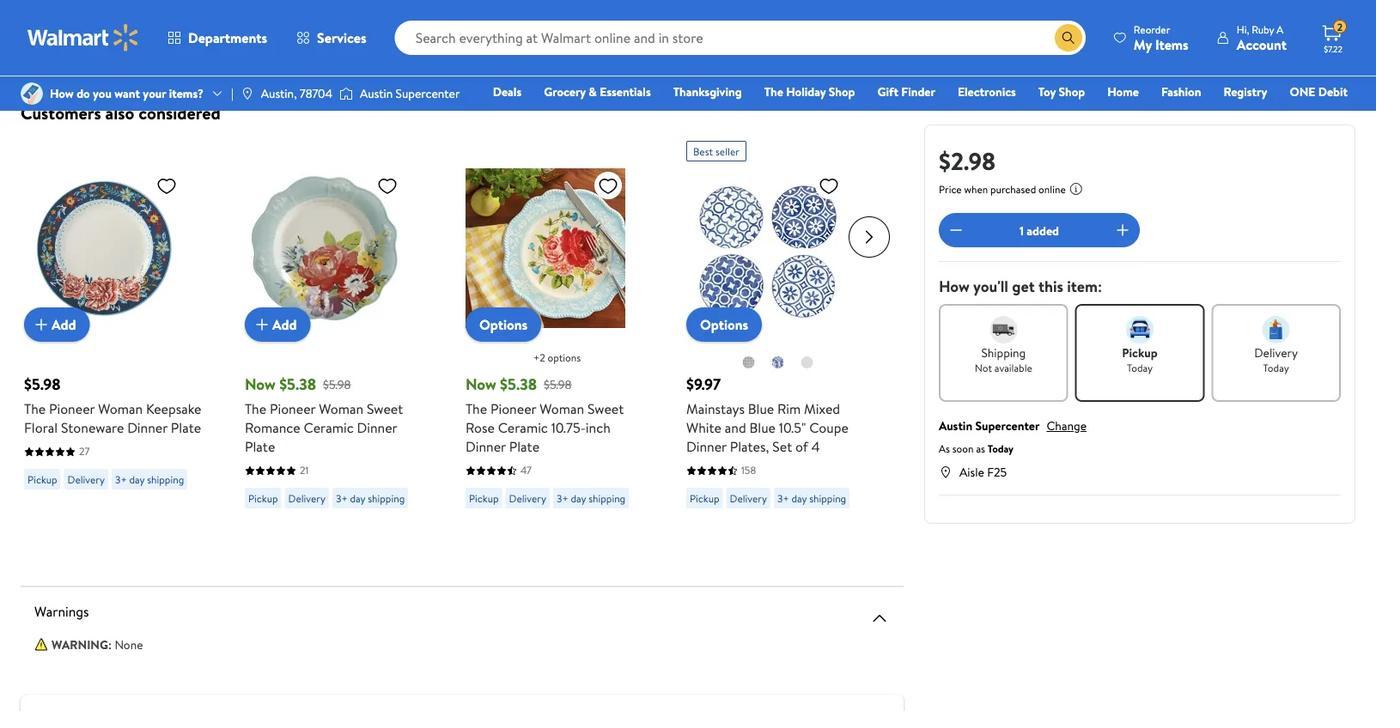 Task type: locate. For each thing, give the bounding box(es) containing it.
2 add from the left
[[272, 315, 297, 334]]

supercenter
[[396, 85, 460, 102], [975, 417, 1040, 434]]

today inside pickup today
[[1127, 360, 1153, 375]]

finder
[[901, 83, 935, 100]]

delivery down the 47
[[509, 491, 546, 506]]

w
[[252, 13, 264, 32]]

2 pioneer from the left
[[270, 399, 316, 418]]

1 options from the left
[[479, 315, 528, 334]]

pioneer inside now $5.38 $5.98 the pioneer woman sweet romance ceramic dinner plate
[[270, 399, 316, 418]]

$5.38 inside now $5.38 $5.98 the pioneer woman sweet rose ceramic 10.75-inch dinner plate
[[500, 374, 537, 395]]

plate inside now $5.38 $5.98 the pioneer woman sweet romance ceramic dinner plate
[[245, 437, 275, 456]]

3 11.50 from the left
[[105, 37, 129, 53]]

1 horizontal spatial now
[[466, 374, 496, 395]]

ceramic inside now $5.38 $5.98 the pioneer woman sweet rose ceramic 10.75-inch dinner plate
[[498, 418, 548, 437]]

3+ day shipping
[[115, 472, 184, 487], [336, 491, 405, 506], [557, 491, 625, 506], [777, 491, 846, 506]]

1 horizontal spatial 11.50
[[70, 37, 94, 53]]

1 shop from the left
[[829, 83, 855, 100]]

one
[[1290, 83, 1315, 100]]

add for now
[[272, 315, 297, 334]]

+2
[[533, 350, 545, 365]]

options link up black icon
[[686, 308, 762, 342]]

my
[[1134, 35, 1152, 54]]

$5.98 inside $5.98 the pioneer woman keepsake floral stoneware dinner plate
[[24, 374, 61, 395]]

add to favorites list, the pioneer woman sweet rose ceramic 10.75-inch dinner plate image
[[598, 175, 618, 197]]

pioneer for now $5.38 $5.98 the pioneer woman sweet rose ceramic 10.75-inch dinner plate
[[490, 399, 536, 418]]

2 horizontal spatial $5.98
[[544, 376, 572, 393]]

today for delivery
[[1263, 360, 1289, 375]]

0 horizontal spatial $5.38
[[279, 374, 316, 395]]

today inside delivery today
[[1263, 360, 1289, 375]]

1 horizontal spatial plate
[[245, 437, 275, 456]]

seller
[[715, 144, 739, 158]]

1 vertical spatial how
[[939, 276, 970, 297]]

$5.38 down +2
[[500, 374, 537, 395]]

pioneer up 27
[[49, 399, 95, 418]]

today down intent image for pickup
[[1127, 360, 1153, 375]]

aisle
[[959, 463, 984, 480]]

1 add button from the left
[[24, 308, 90, 342]]

woman right romance
[[319, 399, 364, 418]]

options for the pioneer woman sweet rose ceramic 10.75-inch dinner plate "image"
[[479, 315, 528, 334]]

0 vertical spatial supercenter
[[396, 85, 460, 102]]

the inside now $5.38 $5.98 the pioneer woman sweet rose ceramic 10.75-inch dinner plate
[[466, 399, 487, 418]]

ceramic
[[304, 418, 354, 437], [498, 418, 548, 437]]

1 vertical spatial supercenter
[[975, 417, 1040, 434]]

2 horizontal spatial 11.50
[[105, 37, 129, 53]]

1 horizontal spatial sweet
[[588, 399, 624, 418]]

1 horizontal spatial $5.38
[[500, 374, 537, 395]]

3 pioneer from the left
[[490, 399, 536, 418]]

pickup down romance
[[248, 491, 278, 506]]

2 horizontal spatial today
[[1263, 360, 1289, 375]]

pickup down intent image for pickup
[[1122, 344, 1158, 361]]

0 horizontal spatial pioneer
[[49, 399, 95, 418]]

1 sweet from the left
[[367, 399, 403, 418]]

1 horizontal spatial shop
[[1059, 83, 1085, 100]]

1 add to cart image from the left
[[31, 314, 52, 335]]

1 woman from the left
[[98, 399, 143, 418]]

add to cart image
[[31, 314, 52, 335], [252, 314, 272, 335]]

search icon image
[[1062, 31, 1075, 45]]

today
[[1127, 360, 1153, 375], [1263, 360, 1289, 375], [988, 442, 1014, 456]]

1 product group from the left
[[24, 134, 207, 515]]

deals
[[493, 83, 522, 100]]

4 product group from the left
[[686, 134, 869, 515]]

sweet inside now $5.38 $5.98 the pioneer woman sweet rose ceramic 10.75-inch dinner plate
[[588, 399, 624, 418]]

$5.38 inside now $5.38 $5.98 the pioneer woman sweet romance ceramic dinner plate
[[279, 374, 316, 395]]

dinner inside $9.97 mainstays blue rim mixed white and blue 10.5" coupe dinner plates, set of 4
[[686, 437, 727, 456]]

austin, 78704
[[261, 85, 332, 102]]

2 shop from the left
[[1059, 83, 1085, 100]]

&
[[589, 83, 597, 100]]

pioneer up 21
[[270, 399, 316, 418]]

mainstays blue rim mixed white and blue 10.5" coupe dinner plates, set of 4 image
[[686, 168, 846, 328]]

today down the intent image for delivery
[[1263, 360, 1289, 375]]

0 horizontal spatial options
[[479, 315, 528, 334]]

how left do
[[50, 85, 74, 102]]

pioneer
[[49, 399, 95, 418], [270, 399, 316, 418], [490, 399, 536, 418]]

assembled
[[34, 13, 99, 32]]

items
[[1155, 35, 1189, 54]]

1 horizontal spatial  image
[[339, 85, 353, 102]]

product group
[[24, 134, 207, 515], [245, 134, 428, 515], [466, 134, 649, 515], [686, 134, 869, 515]]

0 horizontal spatial sweet
[[367, 399, 403, 418]]

11.50
[[34, 37, 58, 53], [70, 37, 94, 53], [105, 37, 129, 53]]

dinner
[[127, 418, 168, 437], [357, 418, 397, 437], [466, 437, 506, 456], [686, 437, 727, 456]]

sweet for now $5.38 $5.98 the pioneer woman sweet rose ceramic 10.75-inch dinner plate
[[588, 399, 624, 418]]

delivery down 21
[[288, 491, 326, 506]]

austin for austin supercenter
[[360, 85, 393, 102]]

available
[[995, 360, 1032, 375]]

options link
[[466, 308, 541, 342], [686, 308, 762, 342]]

austin up soon
[[939, 417, 972, 434]]

3 product group from the left
[[466, 134, 649, 515]]

holiday
[[786, 83, 826, 100]]

 image right 78704
[[339, 85, 353, 102]]

1 horizontal spatial woman
[[319, 399, 364, 418]]

the pioneer woman keepsake floral stoneware dinner plate image
[[24, 168, 184, 328]]

pickup down rose
[[469, 491, 499, 506]]

electronics link
[[950, 82, 1024, 101]]

1 options link from the left
[[466, 308, 541, 342]]

add
[[52, 315, 76, 334], [272, 315, 297, 334]]

electronics
[[958, 83, 1016, 100]]

1 horizontal spatial pioneer
[[270, 399, 316, 418]]

2 horizontal spatial plate
[[509, 437, 539, 456]]

item:
[[1067, 276, 1102, 297]]

1 horizontal spatial austin
[[939, 417, 972, 434]]

1 ceramic from the left
[[304, 418, 354, 437]]

$5.38
[[279, 374, 316, 395], [500, 374, 537, 395]]

|
[[231, 85, 233, 102]]

(l
[[226, 13, 238, 32]]

the holiday shop link
[[756, 82, 863, 101]]

now up rose
[[466, 374, 496, 395]]

1 horizontal spatial options
[[700, 315, 748, 334]]

thanksgiving link
[[665, 82, 750, 101]]

reorder my items
[[1134, 22, 1189, 54]]

2 add button from the left
[[245, 308, 311, 342]]

1 horizontal spatial add button
[[245, 308, 311, 342]]

1 horizontal spatial ceramic
[[498, 418, 548, 437]]

2 options from the left
[[700, 315, 748, 334]]

1 horizontal spatial add to cart image
[[252, 314, 272, 335]]

add button for $5.98
[[24, 308, 90, 342]]

2 ceramic from the left
[[498, 418, 548, 437]]

add to favorites list, mainstays blue rim mixed white and blue 10.5" coupe dinner plates, set of 4 image
[[819, 175, 839, 197]]

ceramic inside now $5.38 $5.98 the pioneer woman sweet romance ceramic dinner plate
[[304, 418, 354, 437]]

coupe
[[809, 418, 849, 437]]

1
[[1020, 222, 1024, 239]]

now inside now $5.38 $5.98 the pioneer woman sweet romance ceramic dinner plate
[[245, 374, 276, 395]]

1 add from the left
[[52, 315, 76, 334]]

0 horizontal spatial woman
[[98, 399, 143, 418]]

shop right holiday
[[829, 83, 855, 100]]

0 horizontal spatial add
[[52, 315, 76, 334]]

how
[[50, 85, 74, 102], [939, 276, 970, 297]]

$5.98 inside now $5.38 $5.98 the pioneer woman sweet rose ceramic 10.75-inch dinner plate
[[544, 376, 572, 393]]

austin
[[360, 85, 393, 102], [939, 417, 972, 434]]

how for how do you want your items?
[[50, 85, 74, 102]]

1 vertical spatial austin
[[939, 417, 972, 434]]

0 horizontal spatial how
[[50, 85, 74, 102]]

 image for austin supercenter
[[339, 85, 353, 102]]

essentials
[[600, 83, 651, 100]]

2 sweet from the left
[[588, 399, 624, 418]]

1 horizontal spatial how
[[939, 276, 970, 297]]

woman left inch
[[540, 399, 584, 418]]

ceramic up 21
[[304, 418, 354, 437]]

$5.38 for now $5.38 $5.98 the pioneer woman sweet romance ceramic dinner plate
[[279, 374, 316, 395]]

1 pioneer from the left
[[49, 399, 95, 418]]

shop right toy on the right of page
[[1059, 83, 1085, 100]]

woman inside now $5.38 $5.98 the pioneer woman sweet romance ceramic dinner plate
[[319, 399, 364, 418]]

ceramic up the 47
[[498, 418, 548, 437]]

0 horizontal spatial austin
[[360, 85, 393, 102]]

add to favorites list, the pioneer woman keepsake floral stoneware dinner plate image
[[156, 175, 177, 197]]

0 horizontal spatial 11.50
[[34, 37, 58, 53]]

how left you'll
[[939, 276, 970, 297]]

1 horizontal spatial add
[[272, 315, 297, 334]]

delivery
[[1254, 344, 1298, 361], [67, 472, 105, 487], [288, 491, 326, 506], [509, 491, 546, 506], [730, 491, 767, 506]]

0 horizontal spatial today
[[988, 442, 1014, 456]]

inches
[[132, 37, 166, 53]]

pickup down white
[[690, 491, 719, 506]]

now
[[245, 374, 276, 395], [466, 374, 496, 395]]

warnings
[[34, 602, 89, 621]]

1 horizontal spatial options link
[[686, 308, 762, 342]]

add for $5.98
[[52, 315, 76, 334]]

 image
[[21, 82, 43, 105], [339, 85, 353, 102]]

0 horizontal spatial plate
[[171, 418, 201, 437]]

0 horizontal spatial add button
[[24, 308, 90, 342]]

departments
[[188, 28, 267, 47]]

today right as
[[988, 442, 1014, 456]]

1 now from the left
[[245, 374, 276, 395]]

increase quantity the pioneer woman pumpkin disposable dinner plates, 11.5", 8 count, current quantity 1 image
[[1112, 220, 1133, 241]]

 image
[[240, 87, 254, 100]]

austin,
[[261, 85, 297, 102]]

blue
[[748, 399, 774, 418], [749, 418, 776, 437]]

austin for austin supercenter change as soon as today
[[939, 417, 972, 434]]

none
[[115, 636, 143, 653]]

best seller
[[693, 144, 739, 158]]

$5.98 for now $5.38 $5.98 the pioneer woman sweet romance ceramic dinner plate
[[323, 376, 351, 393]]

2 product group from the left
[[245, 134, 428, 515]]

supercenter left deals link
[[396, 85, 460, 102]]

as
[[976, 442, 985, 456]]

supercenter up as
[[975, 417, 1040, 434]]

shop
[[829, 83, 855, 100], [1059, 83, 1085, 100]]

toy shop link
[[1031, 82, 1093, 101]]

Search search field
[[395, 21, 1086, 55]]

woman left keepsake
[[98, 399, 143, 418]]

stoneware
[[61, 418, 124, 437]]

woman for now $5.38 $5.98 the pioneer woman sweet romance ceramic dinner plate
[[319, 399, 364, 418]]

the pioneer woman sweet rose ceramic 10.75-inch dinner plate image
[[466, 168, 625, 328]]

2 $5.38 from the left
[[500, 374, 537, 395]]

h)
[[277, 13, 292, 32]]

2 11.50 from the left
[[70, 37, 94, 53]]

1 horizontal spatial supercenter
[[975, 417, 1040, 434]]

2 add to cart image from the left
[[252, 314, 272, 335]]

0 horizontal spatial shop
[[829, 83, 855, 100]]

2 horizontal spatial pioneer
[[490, 399, 536, 418]]

$5.98 inside now $5.38 $5.98 the pioneer woman sweet romance ceramic dinner plate
[[323, 376, 351, 393]]

2 options link from the left
[[686, 308, 762, 342]]

x
[[241, 13, 248, 32], [267, 13, 274, 32], [61, 37, 67, 53], [97, 37, 102, 53]]

3+ down now $5.38 $5.98 the pioneer woman sweet romance ceramic dinner plate
[[336, 491, 348, 506]]

grocery
[[544, 83, 586, 100]]

pioneer inside now $5.38 $5.98 the pioneer woman sweet rose ceramic 10.75-inch dinner plate
[[490, 399, 536, 418]]

Walmart Site-Wide search field
[[395, 21, 1086, 55]]

0 horizontal spatial $5.98
[[24, 374, 61, 395]]

a
[[1277, 22, 1283, 37]]

0 vertical spatial how
[[50, 85, 74, 102]]

items?
[[169, 85, 204, 102]]

toy
[[1038, 83, 1056, 100]]

how for how you'll get this item:
[[939, 276, 970, 297]]

soon
[[952, 442, 974, 456]]

$9.97
[[686, 374, 721, 395]]

1 $5.38 from the left
[[279, 374, 316, 395]]

pioneer down +2
[[490, 399, 536, 418]]

2 woman from the left
[[319, 399, 364, 418]]

0 horizontal spatial  image
[[21, 82, 43, 105]]

options link up +2
[[466, 308, 541, 342]]

1 horizontal spatial $5.98
[[323, 376, 351, 393]]

 image left do
[[21, 82, 43, 105]]

now inside now $5.38 $5.98 the pioneer woman sweet rose ceramic 10.75-inch dinner plate
[[466, 374, 496, 395]]

best
[[693, 144, 713, 158]]

now up romance
[[245, 374, 276, 395]]

how you'll get this item:
[[939, 276, 1102, 297]]

woman
[[98, 399, 143, 418], [319, 399, 364, 418], [540, 399, 584, 418]]

blue right and
[[749, 418, 776, 437]]

$5.38 for now $5.38 $5.98 the pioneer woman sweet rose ceramic 10.75-inch dinner plate
[[500, 374, 537, 395]]

1 horizontal spatial today
[[1127, 360, 1153, 375]]

2 horizontal spatial woman
[[540, 399, 584, 418]]

austin right 78704
[[360, 85, 393, 102]]

dinner inside now $5.38 $5.98 the pioneer woman sweet romance ceramic dinner plate
[[357, 418, 397, 437]]

0 horizontal spatial supercenter
[[396, 85, 460, 102]]

intent image for delivery image
[[1262, 316, 1290, 344]]

0 horizontal spatial add to cart image
[[31, 314, 52, 335]]

woman inside now $5.38 $5.98 the pioneer woman sweet rose ceramic 10.75-inch dinner plate
[[540, 399, 584, 418]]

0 horizontal spatial options link
[[466, 308, 541, 342]]

sweet inside now $5.38 $5.98 the pioneer woman sweet romance ceramic dinner plate
[[367, 399, 403, 418]]

your
[[143, 85, 166, 102]]

3 woman from the left
[[540, 399, 584, 418]]

the
[[764, 83, 783, 100], [24, 399, 46, 418], [245, 399, 266, 418], [466, 399, 487, 418]]

options link for the mainstays blue rim mixed white and blue 10.5" coupe dinner plates, set of 4 image
[[686, 308, 762, 342]]

fashion link
[[1154, 82, 1209, 101]]

0 vertical spatial austin
[[360, 85, 393, 102]]

you
[[93, 85, 112, 102]]

0 horizontal spatial now
[[245, 374, 276, 395]]

2
[[1337, 20, 1343, 34]]

47
[[521, 463, 532, 478]]

2 now from the left
[[466, 374, 496, 395]]

price when purchased online
[[939, 182, 1066, 197]]

supercenter inside the austin supercenter change as soon as today
[[975, 417, 1040, 434]]

sweet
[[367, 399, 403, 418], [588, 399, 624, 418]]

0 horizontal spatial ceramic
[[304, 418, 354, 437]]

3+ down set
[[777, 491, 789, 506]]

of
[[795, 437, 808, 456]]

$5.98 for now $5.38 $5.98 the pioneer woman sweet rose ceramic 10.75-inch dinner plate
[[544, 376, 572, 393]]

$5.38 up romance
[[279, 374, 316, 395]]

austin inside the austin supercenter change as soon as today
[[939, 417, 972, 434]]

plate inside now $5.38 $5.98 the pioneer woman sweet rose ceramic 10.75-inch dinner plate
[[509, 437, 539, 456]]



Task type: vqa. For each thing, say whether or not it's contained in the screenshot.
V15 in the bottom right of the page
no



Task type: describe. For each thing, give the bounding box(es) containing it.
how do you want your items?
[[50, 85, 204, 102]]

toy shop
[[1038, 83, 1085, 100]]

hi, ruby a account
[[1237, 22, 1287, 54]]

now $5.38 $5.98 the pioneer woman sweet romance ceramic dinner plate
[[245, 374, 403, 456]]

add button for now
[[245, 308, 311, 342]]

keepsake
[[146, 399, 201, 418]]

want
[[114, 85, 140, 102]]

 image for how do you want your items?
[[21, 82, 43, 105]]

austin supercenter
[[360, 85, 460, 102]]

white
[[686, 418, 721, 437]]

do
[[77, 85, 90, 102]]

158
[[741, 463, 756, 478]]

add to cart image for $5.98
[[31, 314, 52, 335]]

gift finder
[[877, 83, 935, 100]]

ceramic for now $5.38 $5.98 the pioneer woman sweet rose ceramic 10.75-inch dinner plate
[[498, 418, 548, 437]]

rose
[[466, 418, 495, 437]]

plate inside $5.98 the pioneer woman keepsake floral stoneware dinner plate
[[171, 418, 201, 437]]

1  added
[[1020, 222, 1059, 239]]

$7.22
[[1324, 43, 1342, 55]]

assembled product dimensions (l x w x h) 11.50 x 11.50 x 11.50 inches
[[34, 13, 292, 53]]

blue image
[[771, 356, 785, 369]]

plates,
[[730, 437, 769, 456]]

the pioneer woman sweet romance ceramic dinner plate image
[[245, 168, 405, 328]]

purchased
[[990, 182, 1036, 197]]

shipping not available
[[975, 344, 1032, 375]]

legal information image
[[1069, 182, 1083, 196]]

also
[[105, 101, 134, 125]]

shop inside the holiday shop "link"
[[829, 83, 855, 100]]

one debit walmart+
[[1290, 83, 1348, 124]]

get
[[1012, 276, 1035, 297]]

woman inside $5.98 the pioneer woman keepsake floral stoneware dinner plate
[[98, 399, 143, 418]]

services button
[[282, 17, 381, 58]]

add to cart image for now
[[252, 314, 272, 335]]

registry link
[[1216, 82, 1275, 101]]

woman for now $5.38 $5.98 the pioneer woman sweet rose ceramic 10.75-inch dinner plate
[[540, 399, 584, 418]]

product
[[103, 13, 150, 32]]

3+ down 10.75-
[[557, 491, 568, 506]]

$9.97 mainstays blue rim mixed white and blue 10.5" coupe dinner plates, set of 4
[[686, 374, 849, 456]]

product group containing $9.97
[[686, 134, 869, 515]]

thanksgiving
[[673, 83, 742, 100]]

and
[[725, 418, 746, 437]]

fashion
[[1161, 83, 1201, 100]]

account
[[1237, 35, 1287, 54]]

floral
[[24, 418, 58, 437]]

+2 options
[[533, 350, 581, 365]]

decrease quantity the pioneer woman pumpkin disposable dinner plates, 11.5", 8 count, current quantity 1 image
[[946, 220, 966, 241]]

options for the mainstays blue rim mixed white and blue 10.5" coupe dinner plates, set of 4 image
[[700, 315, 748, 334]]

delivery today
[[1254, 344, 1298, 375]]

delivery down the intent image for delivery
[[1254, 344, 1298, 361]]

intent image for shipping image
[[990, 316, 1017, 344]]

change
[[1047, 417, 1087, 434]]

registry
[[1224, 83, 1267, 100]]

$5.98 the pioneer woman keepsake floral stoneware dinner plate
[[24, 374, 201, 437]]

austin supercenter change as soon as today
[[939, 417, 1087, 456]]

walmart+
[[1296, 107, 1348, 124]]

sweet for now $5.38 $5.98 the pioneer woman sweet romance ceramic dinner plate
[[367, 399, 403, 418]]

warnings image
[[869, 608, 890, 629]]

aisle f25
[[959, 463, 1007, 480]]

mint image
[[800, 356, 814, 369]]

1 11.50 from the left
[[34, 37, 58, 53]]

you'll
[[973, 276, 1008, 297]]

one debit link
[[1282, 82, 1355, 101]]

now for now $5.38 $5.98 the pioneer woman sweet romance ceramic dinner plate
[[245, 374, 276, 395]]

price
[[939, 182, 962, 197]]

delivery down "158"
[[730, 491, 767, 506]]

pioneer for now $5.38 $5.98 the pioneer woman sweet romance ceramic dinner plate
[[270, 399, 316, 418]]

mixed
[[804, 399, 840, 418]]

3+ down stoneware
[[115, 472, 127, 487]]

romance
[[245, 418, 300, 437]]

product group containing $5.98
[[24, 134, 207, 515]]

today inside the austin supercenter change as soon as today
[[988, 442, 1014, 456]]

warning: none
[[52, 636, 143, 653]]

today for pickup
[[1127, 360, 1153, 375]]

delivery down 27
[[67, 472, 105, 487]]

walmart+ link
[[1289, 107, 1355, 125]]

warning image
[[34, 638, 48, 651]]

ceramic for now $5.38 $5.98 the pioneer woman sweet romance ceramic dinner plate
[[304, 418, 354, 437]]

customers also considered
[[21, 101, 221, 125]]

the inside $5.98 the pioneer woman keepsake floral stoneware dinner plate
[[24, 399, 46, 418]]

27
[[79, 444, 90, 459]]

now for now $5.38 $5.98 the pioneer woman sweet rose ceramic 10.75-inch dinner plate
[[466, 374, 496, 395]]

this
[[1038, 276, 1063, 297]]

supercenter for austin supercenter
[[396, 85, 460, 102]]

home
[[1107, 83, 1139, 100]]

the holiday shop
[[764, 83, 855, 100]]

considered
[[139, 101, 221, 125]]

intent image for pickup image
[[1126, 316, 1154, 344]]

the inside "link"
[[764, 83, 783, 100]]

dinner inside now $5.38 $5.98 the pioneer woman sweet rose ceramic 10.75-inch dinner plate
[[466, 437, 506, 456]]

supercenter for austin supercenter change as soon as today
[[975, 417, 1040, 434]]

dimensions
[[154, 13, 223, 32]]

blue left rim
[[748, 399, 774, 418]]

next slide for customers also considered list image
[[849, 216, 890, 258]]

add to favorites list, the pioneer woman sweet romance ceramic dinner plate image
[[377, 175, 398, 197]]

the inside now $5.38 $5.98 the pioneer woman sweet romance ceramic dinner plate
[[245, 399, 266, 418]]

black image
[[742, 356, 755, 369]]

$2.98
[[939, 144, 996, 177]]

when
[[964, 182, 988, 197]]

gift
[[877, 83, 898, 100]]

gift finder link
[[870, 82, 943, 101]]

walmart image
[[27, 24, 139, 52]]

debit
[[1318, 83, 1348, 100]]

shop inside toy shop link
[[1059, 83, 1085, 100]]

services
[[317, 28, 366, 47]]

customers
[[21, 101, 101, 125]]

shipping
[[981, 344, 1026, 361]]

change button
[[1047, 417, 1087, 434]]

options link for the pioneer woman sweet rose ceramic 10.75-inch dinner plate "image"
[[466, 308, 541, 342]]

ruby
[[1252, 22, 1274, 37]]

10.5"
[[779, 418, 806, 437]]

rim
[[777, 399, 801, 418]]

pioneer inside $5.98 the pioneer woman keepsake floral stoneware dinner plate
[[49, 399, 95, 418]]

dinner inside $5.98 the pioneer woman keepsake floral stoneware dinner plate
[[127, 418, 168, 437]]

pickup down floral
[[27, 472, 57, 487]]

reorder
[[1134, 22, 1170, 37]]

grocery & essentials
[[544, 83, 651, 100]]

departments button
[[153, 17, 282, 58]]

4
[[811, 437, 820, 456]]



